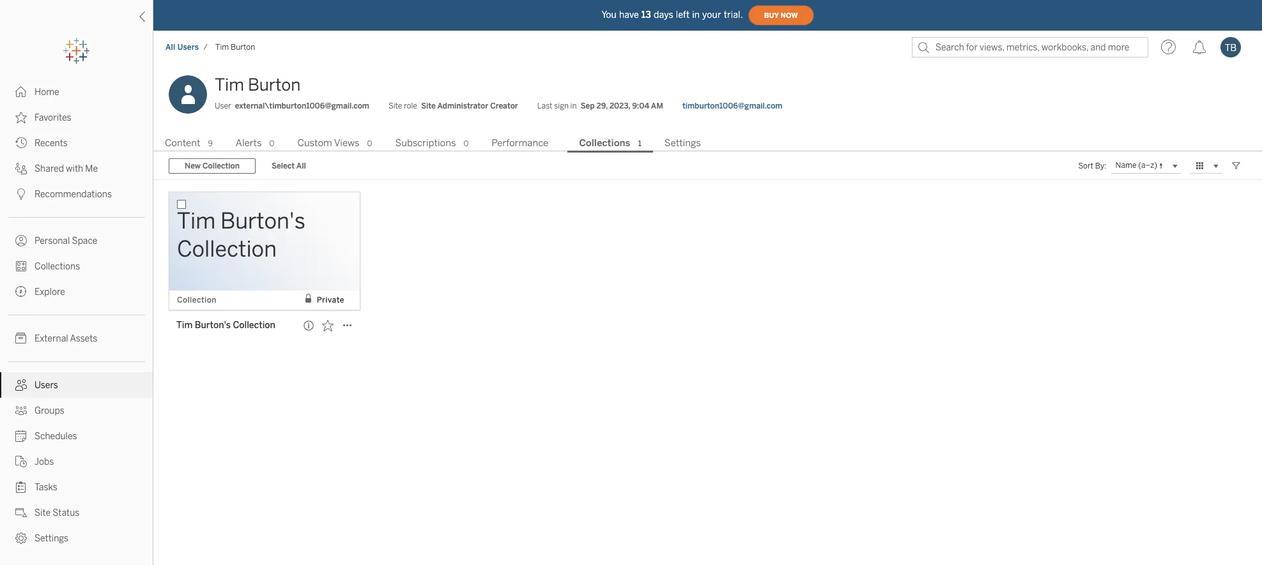 Task type: describe. For each thing, give the bounding box(es) containing it.
your
[[703, 9, 721, 20]]

last
[[537, 102, 553, 111]]

external assets
[[35, 334, 97, 345]]

by text only_f5he34f image for favorites
[[15, 112, 27, 123]]

home
[[35, 87, 59, 98]]

trial.
[[724, 9, 743, 20]]

collection inside button
[[203, 162, 240, 171]]

recents
[[35, 138, 68, 149]]

by text only_f5he34f image for tasks
[[15, 482, 27, 493]]

all users /
[[166, 43, 208, 52]]

sign
[[554, 102, 569, 111]]

all inside button
[[296, 162, 306, 171]]

by text only_f5he34f image for external assets
[[15, 333, 27, 345]]

user
[[215, 102, 231, 111]]

by text only_f5he34f image for site status
[[15, 508, 27, 519]]

content
[[165, 137, 200, 149]]

left
[[676, 9, 690, 20]]

tasks
[[35, 483, 57, 493]]

main navigation. press the up and down arrow keys to access links. element
[[0, 79, 153, 552]]

by text only_f5he34f image for collections
[[15, 261, 27, 272]]

custom views
[[297, 137, 360, 149]]

custom
[[297, 137, 332, 149]]

status
[[53, 508, 80, 519]]

performance
[[492, 137, 549, 149]]

1 horizontal spatial in
[[692, 9, 700, 20]]

personal
[[35, 236, 70, 247]]

external
[[35, 334, 68, 345]]

groups
[[35, 406, 64, 417]]

timburton1006@gmail.com link
[[683, 100, 783, 112]]

home link
[[0, 79, 153, 105]]

by text only_f5he34f image for schedules
[[15, 431, 27, 442]]

by text only_f5he34f image for shared with me
[[15, 163, 27, 175]]

subscriptions
[[395, 137, 456, 149]]

have
[[619, 9, 639, 20]]

favorites link
[[0, 105, 153, 130]]

recents link
[[0, 130, 153, 156]]

9:04
[[632, 102, 650, 111]]

users link
[[0, 373, 153, 398]]

user external\timburton1006@gmail.com
[[215, 102, 369, 111]]

tim burton's collection
[[176, 320, 275, 331]]

views
[[334, 137, 360, 149]]

settings link
[[0, 526, 153, 552]]

schedules link
[[0, 424, 153, 449]]

site status link
[[0, 500, 153, 526]]

by text only_f5he34f image for jobs
[[15, 456, 27, 468]]

sep
[[581, 102, 595, 111]]

external\timburton1006@gmail.com
[[235, 102, 369, 111]]

schedules
[[35, 431, 77, 442]]

select all
[[272, 162, 306, 171]]

in inside the tim burton main content
[[571, 102, 577, 111]]

me
[[85, 164, 98, 175]]

site for site status
[[35, 508, 51, 519]]

personal space link
[[0, 228, 153, 254]]

users inside main navigation. press the up and down arrow keys to access links. element
[[35, 380, 58, 391]]

alerts
[[236, 137, 262, 149]]

0 vertical spatial users
[[177, 43, 199, 52]]

tim burton main content
[[153, 64, 1262, 566]]

new collection button
[[169, 158, 256, 174]]

by text only_f5he34f image for groups
[[15, 405, 27, 417]]

assets
[[70, 334, 97, 345]]



Task type: vqa. For each thing, say whether or not it's contained in the screenshot.
recommendations link
yes



Task type: locate. For each thing, give the bounding box(es) containing it.
7 by text only_f5he34f image from the top
[[15, 380, 27, 391]]

9 by text only_f5he34f image from the top
[[15, 533, 27, 545]]

site status
[[35, 508, 80, 519]]

by text only_f5he34f image left favorites
[[15, 112, 27, 123]]

by:
[[1095, 162, 1107, 171]]

by text only_f5he34f image up explore link
[[15, 261, 27, 272]]

1 horizontal spatial settings
[[665, 137, 701, 149]]

in
[[692, 9, 700, 20], [571, 102, 577, 111]]

users
[[177, 43, 199, 52], [35, 380, 58, 391]]

settings down site status at the bottom of the page
[[35, 534, 68, 545]]

by text only_f5he34f image inside recents link
[[15, 137, 27, 149]]

administrator
[[437, 102, 488, 111]]

1 vertical spatial tim
[[215, 75, 244, 95]]

0 horizontal spatial settings
[[35, 534, 68, 545]]

by text only_f5he34f image inside favorites link
[[15, 112, 27, 123]]

users up groups
[[35, 380, 58, 391]]

7 by text only_f5he34f image from the top
[[15, 508, 27, 519]]

explore link
[[0, 279, 153, 305]]

by text only_f5he34f image inside home link
[[15, 86, 27, 98]]

navigation panel element
[[0, 38, 153, 552]]

by text only_f5he34f image left groups
[[15, 405, 27, 417]]

all users link
[[165, 42, 200, 52]]

0 for custom views
[[367, 139, 372, 148]]

by text only_f5he34f image down site status link
[[15, 533, 27, 545]]

burton up user external\timburton1006@gmail.com
[[248, 75, 301, 95]]

0 vertical spatial collections
[[579, 137, 631, 149]]

settings inside sub-spaces tab list
[[665, 137, 701, 149]]

1 horizontal spatial site
[[389, 102, 402, 111]]

0 horizontal spatial in
[[571, 102, 577, 111]]

by text only_f5he34f image left explore
[[15, 286, 27, 298]]

collections
[[579, 137, 631, 149], [35, 261, 80, 272]]

tim for buy now
[[215, 75, 244, 95]]

0 horizontal spatial site
[[35, 508, 51, 519]]

collections inside sub-spaces tab list
[[579, 137, 631, 149]]

by text only_f5he34f image inside explore link
[[15, 286, 27, 298]]

all right the select
[[296, 162, 306, 171]]

1 0 from the left
[[269, 139, 274, 148]]

collection right burton's
[[233, 320, 275, 331]]

0 vertical spatial tim
[[215, 43, 229, 52]]

by text only_f5he34f image left site status at the bottom of the page
[[15, 508, 27, 519]]

0 vertical spatial collection
[[203, 162, 240, 171]]

by text only_f5he34f image inside recommendations link
[[15, 189, 27, 200]]

0 horizontal spatial users
[[35, 380, 58, 391]]

role
[[404, 102, 417, 111]]

1 vertical spatial in
[[571, 102, 577, 111]]

tim up user
[[215, 75, 244, 95]]

site inside main navigation. press the up and down arrow keys to access links. element
[[35, 508, 51, 519]]

8 by text only_f5he34f image from the top
[[15, 482, 27, 493]]

site right role
[[421, 102, 436, 111]]

you have 13 days left in your trial.
[[602, 9, 743, 20]]

tim burton element
[[212, 43, 259, 52]]

now
[[781, 11, 798, 19]]

site left status
[[35, 508, 51, 519]]

all left /
[[166, 43, 175, 52]]

/
[[203, 43, 208, 52]]

sub-spaces tab list
[[153, 136, 1262, 153]]

personal space
[[35, 236, 97, 247]]

shared with me
[[35, 164, 98, 175]]

collections left 1
[[579, 137, 631, 149]]

29,
[[597, 102, 608, 111]]

3 0 from the left
[[464, 139, 469, 148]]

by text only_f5he34f image
[[15, 86, 27, 98], [15, 163, 27, 175], [15, 235, 27, 247], [15, 405, 27, 417], [15, 431, 27, 442], [15, 456, 27, 468], [15, 508, 27, 519]]

6 by text only_f5he34f image from the top
[[15, 456, 27, 468]]

1 vertical spatial tim burton
[[215, 75, 301, 95]]

by text only_f5he34f image left the recents at the left top
[[15, 137, 27, 149]]

you
[[602, 9, 617, 20]]

2 horizontal spatial site
[[421, 102, 436, 111]]

tasks link
[[0, 475, 153, 500]]

last sign in sep 29, 2023, 9:04 am
[[537, 102, 663, 111]]

days
[[654, 9, 674, 20]]

explore
[[35, 287, 65, 298]]

by text only_f5he34f image left personal
[[15, 235, 27, 247]]

by text only_f5he34f image for users
[[15, 380, 27, 391]]

creator
[[490, 102, 518, 111]]

2 vertical spatial tim
[[176, 320, 193, 331]]

by text only_f5he34f image inside the groups link
[[15, 405, 27, 417]]

1 by text only_f5he34f image from the top
[[15, 112, 27, 123]]

collections inside main navigation. press the up and down arrow keys to access links. element
[[35, 261, 80, 272]]

by text only_f5he34f image left shared
[[15, 163, 27, 175]]

buy now button
[[748, 5, 814, 26]]

0 vertical spatial all
[[166, 43, 175, 52]]

timburton1006@gmail.com
[[683, 102, 783, 111]]

burton
[[231, 43, 255, 52], [248, 75, 301, 95]]

recommendations link
[[0, 182, 153, 207]]

0 vertical spatial burton
[[231, 43, 255, 52]]

space
[[72, 236, 97, 247]]

1 vertical spatial all
[[296, 162, 306, 171]]

3 by text only_f5he34f image from the top
[[15, 189, 27, 200]]

0 down administrator at the top left of the page
[[464, 139, 469, 148]]

settings inside main navigation. press the up and down arrow keys to access links. element
[[35, 534, 68, 545]]

4 by text only_f5he34f image from the top
[[15, 261, 27, 272]]

5 by text only_f5he34f image from the top
[[15, 286, 27, 298]]

in right sign
[[571, 102, 577, 111]]

by text only_f5he34f image for settings
[[15, 533, 27, 545]]

by text only_f5he34f image for recents
[[15, 137, 27, 149]]

by text only_f5he34f image inside collections link
[[15, 261, 27, 272]]

new
[[185, 162, 201, 171]]

2 horizontal spatial 0
[[464, 139, 469, 148]]

by text only_f5he34f image inside jobs link
[[15, 456, 27, 468]]

buy
[[764, 11, 779, 19]]

1 vertical spatial settings
[[35, 534, 68, 545]]

by text only_f5he34f image for explore
[[15, 286, 27, 298]]

new collection
[[185, 162, 240, 171]]

1 horizontal spatial collections
[[579, 137, 631, 149]]

site left role
[[389, 102, 402, 111]]

burton right /
[[231, 43, 255, 52]]

site role site administrator creator
[[389, 102, 518, 111]]

4 by text only_f5he34f image from the top
[[15, 405, 27, 417]]

with
[[66, 164, 83, 175]]

by text only_f5he34f image
[[15, 112, 27, 123], [15, 137, 27, 149], [15, 189, 27, 200], [15, 261, 27, 272], [15, 286, 27, 298], [15, 333, 27, 345], [15, 380, 27, 391], [15, 482, 27, 493], [15, 533, 27, 545]]

Search for views, metrics, workbooks, and more text field
[[912, 37, 1149, 58]]

site for site role site administrator creator
[[389, 102, 402, 111]]

0 for subscriptions
[[464, 139, 469, 148]]

by text only_f5he34f image left tasks
[[15, 482, 27, 493]]

0 vertical spatial tim burton
[[215, 43, 255, 52]]

1 horizontal spatial 0
[[367, 139, 372, 148]]

2 by text only_f5he34f image from the top
[[15, 137, 27, 149]]

select all button
[[263, 158, 314, 174]]

0 right alerts
[[269, 139, 274, 148]]

am
[[651, 102, 663, 111]]

0 right views
[[367, 139, 372, 148]]

recommendations
[[35, 189, 112, 200]]

by text only_f5he34f image inside external assets link
[[15, 333, 27, 345]]

3 by text only_f5he34f image from the top
[[15, 235, 27, 247]]

by text only_f5he34f image inside site status link
[[15, 508, 27, 519]]

13
[[642, 9, 651, 20]]

sort by:
[[1079, 162, 1107, 171]]

users left /
[[177, 43, 199, 52]]

1 vertical spatial collections
[[35, 261, 80, 272]]

settings
[[665, 137, 701, 149], [35, 534, 68, 545]]

2 0 from the left
[[367, 139, 372, 148]]

2023,
[[610, 102, 630, 111]]

by text only_f5he34f image inside shared with me link
[[15, 163, 27, 175]]

sort
[[1079, 162, 1094, 171]]

5 by text only_f5he34f image from the top
[[15, 431, 27, 442]]

0 vertical spatial in
[[692, 9, 700, 20]]

tim burton
[[215, 43, 255, 52], [215, 75, 301, 95]]

1 horizontal spatial users
[[177, 43, 199, 52]]

by text only_f5he34f image inside "tasks" link
[[15, 482, 27, 493]]

by text only_f5he34f image up the groups link at the left bottom of the page
[[15, 380, 27, 391]]

by text only_f5he34f image left home at the left of page
[[15, 86, 27, 98]]

6 by text only_f5he34f image from the top
[[15, 333, 27, 345]]

collections link
[[0, 254, 153, 279]]

settings right 1
[[665, 137, 701, 149]]

burton's
[[195, 320, 231, 331]]

favorites
[[35, 112, 71, 123]]

by text only_f5he34f image for personal space
[[15, 235, 27, 247]]

0 horizontal spatial collections
[[35, 261, 80, 272]]

0 horizontal spatial 0
[[269, 139, 274, 148]]

by text only_f5he34f image inside the personal space link
[[15, 235, 27, 247]]

tim for select all
[[176, 320, 193, 331]]

site
[[389, 102, 402, 111], [421, 102, 436, 111], [35, 508, 51, 519]]

tim burton up user external\timburton1006@gmail.com
[[215, 75, 301, 95]]

all
[[166, 43, 175, 52], [296, 162, 306, 171]]

0
[[269, 139, 274, 148], [367, 139, 372, 148], [464, 139, 469, 148]]

by text only_f5he34f image left recommendations
[[15, 189, 27, 200]]

by text only_f5he34f image left external
[[15, 333, 27, 345]]

1 vertical spatial burton
[[248, 75, 301, 95]]

by text only_f5he34f image for recommendations
[[15, 189, 27, 200]]

shared with me link
[[0, 156, 153, 182]]

by text only_f5he34f image inside schedules link
[[15, 431, 27, 442]]

jobs
[[35, 457, 54, 468]]

2 by text only_f5he34f image from the top
[[15, 163, 27, 175]]

9
[[208, 139, 213, 148]]

shared
[[35, 164, 64, 175]]

groups link
[[0, 398, 153, 424]]

1 vertical spatial users
[[35, 380, 58, 391]]

by text only_f5he34f image inside users link
[[15, 380, 27, 391]]

0 horizontal spatial all
[[166, 43, 175, 52]]

tim
[[215, 43, 229, 52], [215, 75, 244, 95], [176, 320, 193, 331]]

buy now
[[764, 11, 798, 19]]

collections down personal
[[35, 261, 80, 272]]

0 for alerts
[[269, 139, 274, 148]]

jobs link
[[0, 449, 153, 475]]

by text only_f5he34f image left schedules
[[15, 431, 27, 442]]

1 by text only_f5he34f image from the top
[[15, 86, 27, 98]]

select
[[272, 162, 295, 171]]

tim burton inside main content
[[215, 75, 301, 95]]

tim right /
[[215, 43, 229, 52]]

0 vertical spatial settings
[[665, 137, 701, 149]]

1
[[638, 139, 642, 148]]

by text only_f5he34f image for home
[[15, 86, 27, 98]]

by text only_f5he34f image inside "settings" link
[[15, 533, 27, 545]]

tim burton right /
[[215, 43, 255, 52]]

collection down 9
[[203, 162, 240, 171]]

in right left
[[692, 9, 700, 20]]

1 horizontal spatial all
[[296, 162, 306, 171]]

burton inside main content
[[248, 75, 301, 95]]

collection
[[203, 162, 240, 171], [233, 320, 275, 331]]

external assets link
[[0, 326, 153, 352]]

by text only_f5he34f image left jobs
[[15, 456, 27, 468]]

1 vertical spatial collection
[[233, 320, 275, 331]]

tim left burton's
[[176, 320, 193, 331]]



